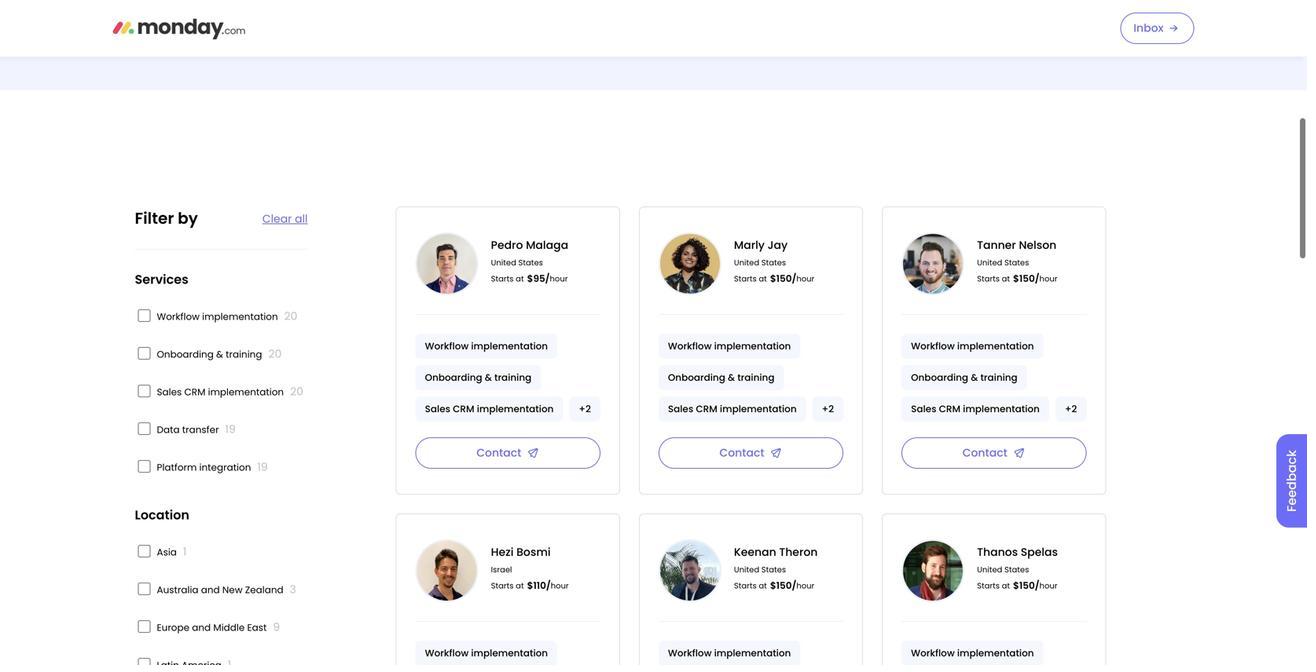 Task type: locate. For each thing, give the bounding box(es) containing it.
$150/ inside tanner nelson united states starts at $150/ hour
[[1013, 272, 1040, 285]]

states up "$95/"
[[518, 257, 543, 268]]

tanner nelson united states starts at $150/ hour
[[977, 238, 1058, 285]]

crm for pedro malaga
[[453, 403, 474, 416]]

at for marly
[[759, 274, 767, 285]]

training for pedro malaga
[[494, 371, 532, 384]]

2 horizontal spatial contact button
[[902, 438, 1087, 469]]

19 for platform integration 19
[[257, 460, 268, 475]]

workflow for thanos spelas
[[911, 647, 955, 660]]

hour
[[550, 274, 568, 285], [797, 274, 815, 285], [1040, 274, 1058, 285], [551, 581, 569, 592], [797, 581, 815, 592], [1040, 581, 1058, 592]]

0 vertical spatial and
[[575, 23, 597, 38]]

2 horizontal spatial +2
[[1065, 403, 1077, 416]]

$150/ for spelas
[[1013, 580, 1040, 593]]

0 horizontal spatial contact button
[[416, 438, 601, 469]]

contact button for pedro
[[416, 438, 601, 469]]

19
[[225, 422, 236, 437], [257, 460, 268, 475]]

united inside thanos spelas united states starts at $150/ hour
[[977, 565, 1003, 576]]

your down optimize in the top right of the page
[[754, 42, 778, 57]]

$150/ down the nelson
[[1013, 272, 1040, 285]]

states down thanos
[[1005, 565, 1029, 576]]

and left new on the left
[[201, 584, 220, 597]]

20 for onboarding & training 20
[[268, 347, 282, 362]]

your left goals
[[515, 23, 539, 38]]

workflow for pedro malaga
[[425, 340, 469, 353]]

implementation inside the "sales crm implementation 20"
[[208, 386, 284, 399]]

starts down "pedro"
[[491, 274, 514, 285]]

thanos
[[977, 545, 1018, 561]]

training
[[226, 348, 262, 361], [494, 371, 532, 384], [738, 371, 775, 384], [981, 371, 1018, 384]]

hezi bosmi israel starts at $110/ hour
[[491, 545, 569, 593]]

1 vertical spatial with
[[729, 42, 751, 57]]

and inside australia and new zealand 3
[[201, 584, 220, 597]]

2 +2 from the left
[[822, 403, 834, 416]]

2 horizontal spatial contact
[[963, 446, 1008, 461]]

united inside marly jay united states starts at $150/ hour
[[734, 257, 759, 268]]

onboarding & training for tanner nelson
[[911, 371, 1018, 384]]

1 vertical spatial 20
[[268, 347, 282, 362]]

3 sales crm implementation from the left
[[911, 403, 1040, 416]]

states inside tanner nelson united states starts at $150/ hour
[[1005, 257, 1029, 268]]

1 vertical spatial the
[[534, 42, 552, 57]]

$150/ down jay at the top right
[[770, 272, 797, 285]]

your down to
[[314, 42, 338, 57]]

0 horizontal spatial with
[[729, 42, 751, 57]]

at down tanner on the top of page
[[1002, 274, 1010, 285]]

with up optimized
[[1012, 23, 1034, 38]]

united for tanner
[[977, 257, 1003, 268]]

3 +2 from the left
[[1065, 403, 1077, 416]]

1 horizontal spatial contact
[[720, 446, 765, 461]]

europe
[[157, 622, 189, 635]]

goals
[[542, 23, 572, 38]]

hour inside marly jay united states starts at $150/ hour
[[797, 274, 815, 285]]

clear all link
[[262, 209, 308, 228]]

$95/
[[527, 272, 550, 285]]

marly jay united states starts at $150/ hour
[[734, 238, 815, 285]]

feedback
[[1283, 450, 1301, 512]]

2 vertical spatial 20
[[290, 384, 303, 400]]

2 contact button from the left
[[659, 438, 844, 469]]

1 vertical spatial and
[[201, 584, 220, 597]]

1 onboarding & training from the left
[[425, 371, 532, 384]]

the for understand
[[534, 42, 552, 57]]

starts down keenan
[[734, 581, 757, 592]]

work efficiently with your brand new, optimized workflow.
[[927, 23, 1097, 57]]

workflow implementation
[[425, 340, 548, 353], [668, 340, 791, 353], [911, 340, 1034, 353], [425, 647, 548, 660], [668, 647, 791, 660], [911, 647, 1034, 660]]

$150/ down theron
[[770, 580, 797, 593]]

1 horizontal spatial 19
[[257, 460, 268, 475]]

meets
[[276, 42, 311, 57]]

contact
[[477, 446, 521, 461], [720, 446, 765, 461], [963, 446, 1008, 461]]

starts
[[491, 274, 514, 285], [734, 274, 757, 285], [977, 274, 1000, 285], [491, 581, 514, 592], [734, 581, 757, 592], [977, 581, 1000, 592]]

crm
[[184, 386, 206, 399], [453, 403, 474, 416], [696, 403, 718, 416], [939, 403, 961, 416]]

$150/ inside keenan theron united states starts at $150/ hour
[[770, 580, 797, 593]]

united down "pedro"
[[491, 257, 516, 268]]

your inside explore our catalog to find the expert that meets your needs.
[[314, 42, 338, 57]]

19 right integration
[[257, 460, 268, 475]]

at down marly
[[759, 274, 767, 285]]

3 onboarding & training from the left
[[911, 371, 1018, 384]]

$150/ down spelas
[[1013, 580, 1040, 593]]

states inside pedro malaga united states starts at $95/ hour
[[518, 257, 543, 268]]

onboarding & training for pedro malaga
[[425, 371, 532, 384]]

0 horizontal spatial onboarding & training
[[425, 371, 532, 384]]

2 horizontal spatial sales crm implementation
[[911, 403, 1040, 416]]

training inside onboarding & training 20
[[226, 348, 262, 361]]

discuss
[[471, 23, 512, 38]]

None checkbox
[[138, 310, 151, 322], [138, 347, 151, 360], [138, 310, 151, 322], [138, 347, 151, 360]]

optimized
[[973, 42, 1027, 57]]

at inside marly jay united states starts at $150/ hour
[[759, 274, 767, 285]]

and inside 'europe and middle east 9'
[[192, 622, 211, 635]]

states for theron
[[762, 565, 786, 576]]

1 contact button from the left
[[416, 438, 601, 469]]

at inside keenan theron united states starts at $150/ hour
[[759, 581, 767, 592]]

implementation inside workflow implementation 20
[[202, 311, 278, 323]]

at inside thanos spelas united states starts at $150/ hour
[[1002, 581, 1010, 592]]

east
[[247, 622, 267, 635]]

at for tanner
[[1002, 274, 1010, 285]]

marly jay image
[[659, 233, 722, 296]]

0 vertical spatial 19
[[225, 422, 236, 437]]

united inside pedro malaga united states starts at $95/ hour
[[491, 257, 516, 268]]

1 horizontal spatial the
[[534, 42, 552, 57]]

onboarding & training 20
[[157, 347, 282, 362]]

at
[[516, 274, 524, 285], [759, 274, 767, 285], [1002, 274, 1010, 285], [516, 581, 524, 592], [759, 581, 767, 592], [1002, 581, 1010, 592]]

19 right transfer
[[225, 422, 236, 437]]

united down marly
[[734, 257, 759, 268]]

states down tanner on the top of page
[[1005, 257, 1029, 268]]

starts inside marly jay united states starts at $150/ hour
[[734, 274, 757, 285]]

20
[[284, 309, 298, 324], [268, 347, 282, 362], [290, 384, 303, 400]]

workflow implementation for marly jay
[[668, 340, 791, 353]]

sales crm implementation for tanner
[[911, 403, 1040, 416]]

united inside tanner nelson united states starts at $150/ hour
[[977, 257, 1003, 268]]

$150/ inside marly jay united states starts at $150/ hour
[[770, 272, 797, 285]]

build or optimize your workspace with your expert.
[[684, 23, 863, 57]]

at left $110/
[[516, 581, 524, 592]]

0 horizontal spatial contact
[[477, 446, 521, 461]]

and up process.
[[575, 23, 597, 38]]

1 horizontal spatial with
[[1012, 23, 1034, 38]]

the inside explore our catalog to find the expert that meets your needs.
[[359, 23, 377, 38]]

hour inside tanner nelson united states starts at $150/ hour
[[1040, 274, 1058, 285]]

1 sales crm implementation from the left
[[425, 403, 554, 416]]

the down goals
[[534, 42, 552, 57]]

united for marly
[[734, 257, 759, 268]]

sales crm implementation
[[425, 403, 554, 416], [668, 403, 797, 416], [911, 403, 1040, 416]]

0 horizontal spatial the
[[359, 23, 377, 38]]

starts inside hezi bosmi israel starts at $110/ hour
[[491, 581, 514, 592]]

at down keenan
[[759, 581, 767, 592]]

None checkbox
[[138, 385, 151, 398], [138, 423, 151, 436], [138, 461, 151, 473], [138, 546, 151, 558], [138, 583, 151, 596], [138, 621, 151, 634], [138, 659, 151, 666], [138, 385, 151, 398], [138, 423, 151, 436], [138, 461, 151, 473], [138, 546, 151, 558], [138, 583, 151, 596], [138, 621, 151, 634], [138, 659, 151, 666]]

israel
[[491, 565, 512, 576]]

0 horizontal spatial +2
[[579, 403, 591, 416]]

keenan theron united states starts at $150/ hour
[[734, 545, 818, 593]]

at down thanos
[[1002, 581, 1010, 592]]

1 +2 from the left
[[579, 403, 591, 416]]

starts down marly
[[734, 274, 757, 285]]

workflow for tanner nelson
[[911, 340, 955, 353]]

workflow implementation for thanos spelas
[[911, 647, 1034, 660]]

united down keenan
[[734, 565, 759, 576]]

workflow
[[157, 311, 200, 323], [425, 340, 469, 353], [668, 340, 712, 353], [911, 340, 955, 353], [425, 647, 469, 660], [668, 647, 712, 660], [911, 647, 955, 660]]

and
[[575, 23, 597, 38], [201, 584, 220, 597], [192, 622, 211, 635]]

at left "$95/"
[[516, 274, 524, 285]]

united down tanner on the top of page
[[977, 257, 1003, 268]]

starts down the israel
[[491, 581, 514, 592]]

0 vertical spatial the
[[359, 23, 377, 38]]

onboarding & training
[[425, 371, 532, 384], [668, 371, 775, 384], [911, 371, 1018, 384]]

at for pedro
[[516, 274, 524, 285]]

2 sales crm implementation from the left
[[668, 403, 797, 416]]

2 onboarding & training from the left
[[668, 371, 775, 384]]

and for 3
[[201, 584, 220, 597]]

starts inside pedro malaga united states starts at $95/ hour
[[491, 274, 514, 285]]

$150/ for jay
[[770, 272, 797, 285]]

pedro
[[491, 238, 523, 253]]

and left middle
[[192, 622, 211, 635]]

workflow inside workflow implementation 20
[[157, 311, 200, 323]]

at inside pedro malaga united states starts at $95/ hour
[[516, 274, 524, 285]]

your up workflow. on the top right of page
[[1037, 23, 1061, 38]]

monday logo image
[[113, 12, 246, 45]]

malaga
[[526, 238, 568, 253]]

1 horizontal spatial onboarding & training
[[668, 371, 775, 384]]

spelas
[[1021, 545, 1058, 561]]

workflow implementation for pedro malaga
[[425, 340, 548, 353]]

1 horizontal spatial sales crm implementation
[[668, 403, 797, 416]]

australia and new zealand 3
[[157, 583, 296, 598]]

starts inside keenan theron united states starts at $150/ hour
[[734, 581, 757, 592]]

united
[[491, 257, 516, 268], [734, 257, 759, 268], [977, 257, 1003, 268], [734, 565, 759, 576], [977, 565, 1003, 576]]

starts for keenan
[[734, 581, 757, 592]]

hour for keenan theron
[[797, 581, 815, 592]]

3 contact button from the left
[[902, 438, 1087, 469]]

by
[[178, 208, 198, 230]]

hezi bosmi image
[[416, 540, 478, 603]]

keenan
[[734, 545, 776, 561]]

onboarding
[[157, 348, 214, 361], [425, 371, 482, 384], [668, 371, 725, 384], [911, 371, 969, 384]]

states
[[518, 257, 543, 268], [762, 257, 786, 268], [1005, 257, 1029, 268], [762, 565, 786, 576], [1005, 565, 1029, 576]]

and inside discuss your goals and understand the process.
[[575, 23, 597, 38]]

starts inside tanner nelson united states starts at $150/ hour
[[977, 274, 1000, 285]]

starts down tanner on the top of page
[[977, 274, 1000, 285]]

build
[[684, 23, 710, 38]]

contact for tanner nelson
[[963, 446, 1008, 461]]

states down jay at the top right
[[762, 257, 786, 268]]

contact button
[[416, 438, 601, 469], [659, 438, 844, 469], [902, 438, 1087, 469]]

hour inside thanos spelas united states starts at $150/ hour
[[1040, 581, 1058, 592]]

needs.
[[341, 42, 376, 57]]

united inside keenan theron united states starts at $150/ hour
[[734, 565, 759, 576]]

your up expert.
[[776, 23, 800, 38]]

states for jay
[[762, 257, 786, 268]]

with down optimize in the top right of the page
[[729, 42, 751, 57]]

nelson
[[1019, 238, 1057, 253]]

hour for tanner nelson
[[1040, 274, 1058, 285]]

states for malaga
[[518, 257, 543, 268]]

&
[[216, 348, 223, 361], [485, 371, 492, 384], [728, 371, 735, 384], [971, 371, 978, 384]]

starts for pedro
[[491, 274, 514, 285]]

contact for marly jay
[[720, 446, 765, 461]]

your
[[515, 23, 539, 38], [776, 23, 800, 38], [1037, 23, 1061, 38], [314, 42, 338, 57], [754, 42, 778, 57]]

1 horizontal spatial contact button
[[659, 438, 844, 469]]

states down keenan
[[762, 565, 786, 576]]

at inside tanner nelson united states starts at $150/ hour
[[1002, 274, 1010, 285]]

explore
[[214, 23, 252, 38]]

$150/ inside thanos spelas united states starts at $150/ hour
[[1013, 580, 1040, 593]]

3 contact from the left
[[963, 446, 1008, 461]]

data transfer 19
[[157, 422, 236, 437]]

0 horizontal spatial 19
[[225, 422, 236, 437]]

sales
[[157, 386, 182, 399], [425, 403, 450, 416], [668, 403, 694, 416], [911, 403, 937, 416]]

starts inside thanos spelas united states starts at $150/ hour
[[977, 581, 1000, 592]]

hour inside keenan theron united states starts at $150/ hour
[[797, 581, 815, 592]]

thanos spelas image
[[902, 540, 965, 603]]

filter by
[[135, 208, 198, 230]]

implementation
[[202, 311, 278, 323], [471, 340, 548, 353], [714, 340, 791, 353], [957, 340, 1034, 353], [208, 386, 284, 399], [477, 403, 554, 416], [720, 403, 797, 416], [963, 403, 1040, 416], [471, 647, 548, 660], [714, 647, 791, 660], [957, 647, 1034, 660]]

the up needs.
[[359, 23, 377, 38]]

with
[[1012, 23, 1034, 38], [729, 42, 751, 57]]

optimize
[[727, 23, 773, 38]]

+2 for pedro malaga
[[579, 403, 591, 416]]

hour inside pedro malaga united states starts at $95/ hour
[[550, 274, 568, 285]]

0 horizontal spatial sales crm implementation
[[425, 403, 554, 416]]

states inside marly jay united states starts at $150/ hour
[[762, 257, 786, 268]]

onboarding for marly
[[668, 371, 725, 384]]

0 vertical spatial with
[[1012, 23, 1034, 38]]

1 vertical spatial 19
[[257, 460, 268, 475]]

crm inside the "sales crm implementation 20"
[[184, 386, 206, 399]]

+2
[[579, 403, 591, 416], [822, 403, 834, 416], [1065, 403, 1077, 416]]

2 contact from the left
[[720, 446, 765, 461]]

hour for marly jay
[[797, 274, 815, 285]]

the inside discuss your goals and understand the process.
[[534, 42, 552, 57]]

states inside thanos spelas united states starts at $150/ hour
[[1005, 565, 1029, 576]]

the
[[359, 23, 377, 38], [534, 42, 552, 57]]

discuss your goals and understand the process.
[[468, 23, 600, 57]]

united down thanos
[[977, 565, 1003, 576]]

efficiently
[[957, 23, 1009, 38]]

states inside keenan theron united states starts at $150/ hour
[[762, 565, 786, 576]]

1 contact from the left
[[477, 446, 521, 461]]

starts down thanos
[[977, 581, 1000, 592]]

20 for sales crm implementation 20
[[290, 384, 303, 400]]

2 horizontal spatial onboarding & training
[[911, 371, 1018, 384]]

$150/
[[770, 272, 797, 285], [1013, 272, 1040, 285], [770, 580, 797, 593], [1013, 580, 1040, 593]]

1 horizontal spatial +2
[[822, 403, 834, 416]]

2 vertical spatial and
[[192, 622, 211, 635]]



Task type: describe. For each thing, give the bounding box(es) containing it.
clear
[[262, 211, 292, 227]]

at inside hezi bosmi israel starts at $110/ hour
[[516, 581, 524, 592]]

19 for data transfer 19
[[225, 422, 236, 437]]

transfer
[[182, 424, 219, 437]]

sales crm implementation for pedro
[[425, 403, 554, 416]]

states for spelas
[[1005, 565, 1029, 576]]

our
[[255, 23, 273, 38]]

new,
[[945, 42, 970, 57]]

and for 9
[[192, 622, 211, 635]]

crm for tanner nelson
[[939, 403, 961, 416]]

states for nelson
[[1005, 257, 1029, 268]]

your inside discuss your goals and understand the process.
[[515, 23, 539, 38]]

keenan theron image
[[659, 540, 722, 603]]

hour inside hezi bosmi israel starts at $110/ hour
[[551, 581, 569, 592]]

sales inside the "sales crm implementation 20"
[[157, 386, 182, 399]]

at for thanos
[[1002, 581, 1010, 592]]

pedro malaga united states starts at $95/ hour
[[491, 238, 568, 285]]

hour for pedro malaga
[[550, 274, 568, 285]]

hour for thanos spelas
[[1040, 581, 1058, 592]]

find
[[336, 23, 356, 38]]

feedback link
[[1277, 435, 1307, 528]]

starts for marly
[[734, 274, 757, 285]]

filter
[[135, 208, 174, 230]]

sales for pedro
[[425, 403, 450, 416]]

training for tanner nelson
[[981, 371, 1018, 384]]

onboarding for pedro
[[425, 371, 482, 384]]

with inside build or optimize your workspace with your expert.
[[729, 42, 751, 57]]

understand
[[468, 42, 531, 57]]

catalog
[[276, 23, 319, 38]]

starts for thanos
[[977, 581, 1000, 592]]

contact for pedro malaga
[[477, 446, 521, 461]]

$150/ for theron
[[770, 580, 797, 593]]

that
[[251, 42, 273, 57]]

sales crm implementation for marly
[[668, 403, 797, 416]]

united for pedro
[[491, 257, 516, 268]]

asia
[[157, 546, 177, 559]]

platform
[[157, 461, 197, 474]]

inbox button
[[1120, 13, 1195, 44]]

tanner
[[977, 238, 1016, 253]]

workflow for keenan theron
[[668, 647, 712, 660]]

3
[[290, 583, 296, 598]]

the for find
[[359, 23, 377, 38]]

theron
[[779, 545, 818, 561]]

tanner nelson image
[[902, 233, 965, 296]]

contact button for tanner
[[902, 438, 1087, 469]]

& for tanner
[[971, 371, 978, 384]]

middle
[[213, 622, 245, 635]]

location
[[135, 507, 189, 524]]

+2 for tanner nelson
[[1065, 403, 1077, 416]]

all
[[295, 211, 308, 227]]

workflow implementation for keenan theron
[[668, 647, 791, 660]]

explore our catalog to find the expert that meets your needs.
[[214, 23, 377, 57]]

hezi
[[491, 545, 514, 561]]

thanos spelas united states starts at $150/ hour
[[977, 545, 1058, 593]]

workflow implementation for tanner nelson
[[911, 340, 1034, 353]]

onboarding inside onboarding & training 20
[[157, 348, 214, 361]]

& for pedro
[[485, 371, 492, 384]]

process.
[[555, 42, 600, 57]]

clear all
[[262, 211, 308, 227]]

data
[[157, 424, 180, 437]]

crm for marly jay
[[696, 403, 718, 416]]

workflow implementation for hezi bosmi
[[425, 647, 548, 660]]

workspace
[[803, 23, 863, 38]]

expert.
[[781, 42, 817, 57]]

australia
[[157, 584, 199, 597]]

new
[[222, 584, 243, 597]]

brand
[[1064, 23, 1097, 38]]

work
[[927, 23, 954, 38]]

onboarding & training for marly jay
[[668, 371, 775, 384]]

asia 1
[[157, 545, 187, 560]]

& inside onboarding & training 20
[[216, 348, 223, 361]]

europe and middle east 9
[[157, 620, 280, 636]]

9
[[273, 620, 280, 636]]

expert
[[214, 42, 248, 57]]

$110/
[[527, 580, 551, 593]]

+2 for marly jay
[[822, 403, 834, 416]]

& for marly
[[728, 371, 735, 384]]

starts for tanner
[[977, 274, 1000, 285]]

to
[[322, 23, 333, 38]]

services
[[135, 271, 189, 289]]

your inside work efficiently with your brand new, optimized workflow.
[[1037, 23, 1061, 38]]

workflow.
[[1030, 42, 1079, 57]]

sales for tanner
[[911, 403, 937, 416]]

integration
[[199, 461, 251, 474]]

contact button for marly
[[659, 438, 844, 469]]

0 vertical spatial 20
[[284, 309, 298, 324]]

training for marly jay
[[738, 371, 775, 384]]

1
[[183, 545, 187, 560]]

jay
[[768, 238, 788, 253]]

workflow for marly jay
[[668, 340, 712, 353]]

with inside work efficiently with your brand new, optimized workflow.
[[1012, 23, 1034, 38]]

sales crm implementation 20
[[157, 384, 303, 400]]

united for thanos
[[977, 565, 1003, 576]]

onboarding for tanner
[[911, 371, 969, 384]]

pedro malaga image
[[416, 233, 478, 296]]

workflow for hezi bosmi
[[425, 647, 469, 660]]

zealand
[[245, 584, 284, 597]]

or
[[713, 23, 724, 38]]

workflow implementation 20
[[157, 309, 298, 324]]

sales for marly
[[668, 403, 694, 416]]

united for keenan
[[734, 565, 759, 576]]

bosmi
[[517, 545, 551, 561]]

at for keenan
[[759, 581, 767, 592]]

$150/ for nelson
[[1013, 272, 1040, 285]]

inbox
[[1134, 20, 1164, 36]]

platform integration 19
[[157, 460, 268, 475]]

marly
[[734, 238, 765, 253]]



Task type: vqa. For each thing, say whether or not it's contained in the screenshot.


